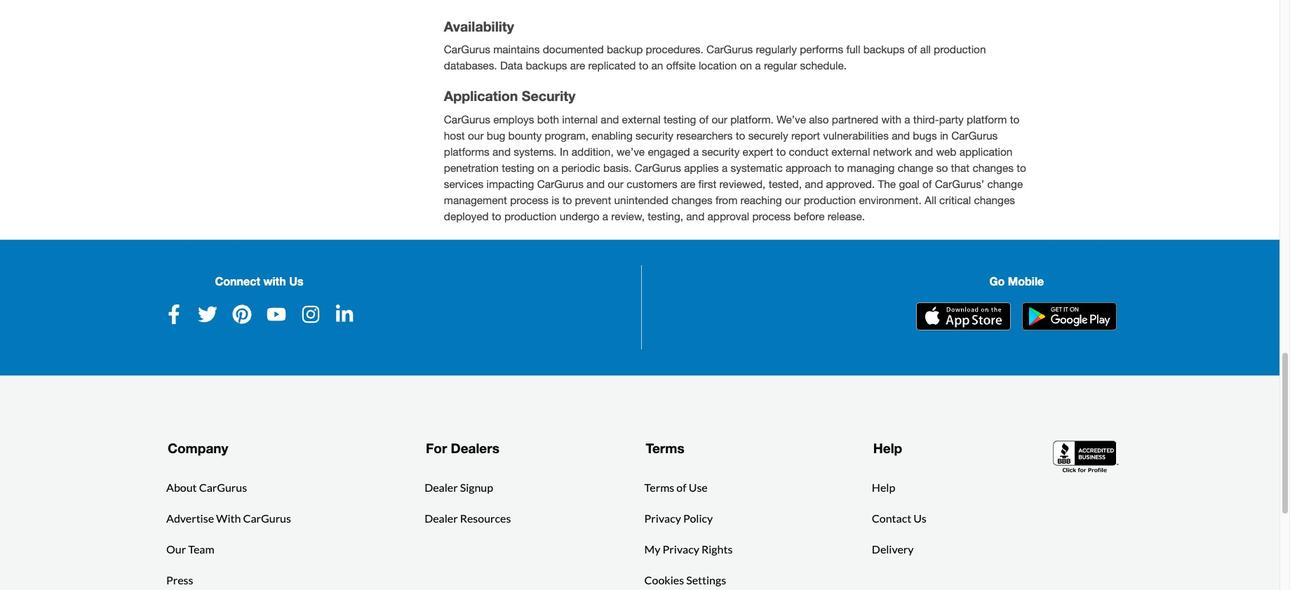 Task type: describe. For each thing, give the bounding box(es) containing it.
press link
[[166, 572, 193, 589]]

facebook image
[[164, 304, 184, 324]]

team
[[188, 542, 214, 556]]

engaged
[[648, 145, 690, 158]]

to down 'platform.'
[[736, 129, 745, 142]]

bug
[[487, 129, 505, 142]]

changes down the first
[[671, 194, 713, 206]]

reviewed,
[[719, 178, 766, 190]]

databases.
[[444, 59, 497, 72]]

changes down application
[[973, 161, 1014, 174]]

privacy policy
[[644, 511, 713, 525]]

is
[[552, 194, 559, 206]]

undergo
[[560, 210, 600, 223]]

security
[[522, 88, 576, 104]]

systems.
[[514, 145, 557, 158]]

platform.
[[730, 113, 774, 125]]

replicated
[[588, 59, 636, 72]]

rights
[[702, 542, 733, 556]]

production inside cargurus maintains documented backup procedures. cargurus regularly performs full backups     of all production databases. data backups are replicated to an offsite location on a     regular schedule.
[[934, 43, 986, 55]]

our team
[[166, 542, 214, 556]]

1 vertical spatial production
[[804, 194, 856, 206]]

pinterest image
[[232, 304, 252, 324]]

bounty
[[508, 129, 542, 142]]

that
[[951, 161, 970, 174]]

connect with us
[[215, 274, 304, 287]]

dealer for dealer resources
[[425, 511, 458, 525]]

environment.
[[859, 194, 922, 206]]

to inside cargurus maintains documented backup procedures. cargurus regularly performs full backups     of all production databases. data backups are replicated to an offsite location on a     regular schedule.
[[639, 59, 648, 72]]

employs
[[493, 113, 534, 125]]

cargurus maintains documented backup procedures. cargurus regularly performs full backups     of all production databases. data backups are replicated to an offsite location on a     regular schedule.
[[444, 43, 986, 72]]

dealer resources link
[[425, 510, 511, 527]]

all
[[920, 43, 931, 55]]

both
[[537, 113, 559, 125]]

approval
[[708, 210, 749, 223]]

we've
[[777, 113, 806, 125]]

download on the app store image
[[916, 302, 1011, 330]]

policy
[[683, 511, 713, 525]]

of inside "link"
[[677, 481, 687, 494]]

availability
[[444, 18, 514, 34]]

connect
[[215, 274, 260, 287]]

unintended
[[614, 194, 668, 206]]

third-
[[913, 113, 939, 125]]

applies
[[684, 161, 719, 174]]

a left periodic
[[553, 161, 558, 174]]

platform
[[967, 113, 1007, 125]]

advertise with cargurus
[[166, 511, 291, 525]]

cargurus up the customers
[[635, 161, 681, 174]]

0 vertical spatial change
[[898, 161, 933, 174]]

platforms
[[444, 145, 490, 158]]

to right is
[[562, 194, 572, 206]]

contact us
[[872, 511, 927, 525]]

addition,
[[572, 145, 614, 158]]

cargurus'
[[935, 178, 984, 190]]

0 vertical spatial testing
[[664, 113, 696, 125]]

all
[[925, 194, 936, 206]]

dealer for dealer signup
[[425, 481, 458, 494]]

host
[[444, 129, 465, 142]]

1 vertical spatial security
[[702, 145, 740, 158]]

penetration
[[444, 161, 499, 174]]

a right applies
[[722, 161, 728, 174]]

cargurus up with
[[199, 481, 247, 494]]

cargurus up the 'host'
[[444, 113, 490, 125]]

my privacy rights link
[[644, 541, 733, 558]]

application
[[960, 145, 1013, 158]]

about cargurus link
[[166, 479, 247, 496]]

release.
[[828, 210, 865, 223]]

advertise with cargurus link
[[166, 510, 291, 527]]

0 horizontal spatial process
[[510, 194, 549, 206]]

of up all
[[923, 178, 932, 190]]

cookies settings
[[644, 573, 726, 586]]

application
[[444, 88, 518, 104]]

dealer signup link
[[425, 479, 493, 496]]

internal
[[562, 113, 598, 125]]

help link
[[872, 479, 895, 496]]

and up network
[[892, 129, 910, 142]]

to right platform
[[1010, 113, 1020, 125]]

0 vertical spatial help
[[873, 440, 902, 456]]

0 vertical spatial privacy
[[644, 511, 681, 525]]

prevent
[[575, 194, 611, 206]]

review,
[[611, 210, 645, 223]]

an
[[651, 59, 663, 72]]

about
[[166, 481, 197, 494]]

with
[[216, 511, 241, 525]]

dealer resources
[[425, 511, 511, 525]]

our down basis.
[[608, 178, 624, 190]]

0 vertical spatial security
[[636, 129, 673, 142]]

and up 'enabling'
[[601, 113, 619, 125]]

are inside cargurus employs both internal and external testing of our platform. we've also     partnered with a third-party platform to host our bug bounty program, enabling     security researchers to securely report vulnerabilities and bugs in cargurus platforms and systems. in addition, we've engaged a security expert to conduct     external network and web application penetration testing on a periodic basis.     cargurus applies a systematic approach to managing change so that changes to services impacting cargurus and our customers are first reviewed, tested, and     approved. the goal of cargurus' change management process is to prevent unintended     changes from reaching our production environment. all critical changes deployed to     production undergo a review, testing, and approval process before release.
[[680, 178, 695, 190]]

systematic
[[731, 161, 783, 174]]

critical
[[939, 194, 971, 206]]

0 vertical spatial external
[[622, 113, 661, 125]]

cookies
[[644, 573, 684, 586]]

instagram image
[[301, 304, 320, 324]]

conduct
[[789, 145, 829, 158]]

partnered
[[832, 113, 879, 125]]

settings
[[686, 573, 726, 586]]

web
[[936, 145, 957, 158]]

1 vertical spatial privacy
[[663, 542, 699, 556]]

so
[[936, 161, 948, 174]]

terms of use
[[644, 481, 708, 494]]

1 vertical spatial us
[[914, 511, 927, 525]]

periodic
[[561, 161, 600, 174]]

data
[[500, 59, 523, 72]]



Task type: locate. For each thing, give the bounding box(es) containing it.
0 horizontal spatial us
[[289, 274, 304, 287]]

are down documented
[[570, 59, 585, 72]]

1 vertical spatial help
[[872, 481, 895, 494]]

cargurus right with
[[243, 511, 291, 525]]

signup
[[460, 481, 493, 494]]

1 vertical spatial dealer
[[425, 511, 458, 525]]

from
[[715, 194, 738, 206]]

on right location
[[740, 59, 752, 72]]

of left all
[[908, 43, 917, 55]]

changes down cargurus'
[[974, 194, 1015, 206]]

on down systems.
[[537, 161, 550, 174]]

terms for terms
[[646, 440, 684, 456]]

0 horizontal spatial change
[[898, 161, 933, 174]]

to left an at the top of the page
[[639, 59, 648, 72]]

change down application
[[987, 178, 1023, 190]]

1 vertical spatial testing
[[502, 161, 534, 174]]

reaching
[[741, 194, 782, 206]]

0 horizontal spatial are
[[570, 59, 585, 72]]

change up goal
[[898, 161, 933, 174]]

1 vertical spatial process
[[752, 210, 791, 223]]

a up applies
[[693, 145, 699, 158]]

managing
[[847, 161, 895, 174]]

securely
[[748, 129, 788, 142]]

cargurus up location
[[706, 43, 753, 55]]

security
[[636, 129, 673, 142], [702, 145, 740, 158]]

my
[[644, 542, 661, 556]]

production up release.
[[804, 194, 856, 206]]

to up 'approved.'
[[835, 161, 844, 174]]

report
[[791, 129, 820, 142]]

to down securely
[[776, 145, 786, 158]]

0 vertical spatial with
[[882, 113, 902, 125]]

cargurus up application
[[951, 129, 998, 142]]

are inside cargurus maintains documented backup procedures. cargurus regularly performs full backups     of all production databases. data backups are replicated to an offsite location on a     regular schedule.
[[570, 59, 585, 72]]

0 vertical spatial process
[[510, 194, 549, 206]]

go
[[989, 274, 1005, 287]]

testing,
[[648, 210, 683, 223]]

0 horizontal spatial with
[[263, 274, 286, 287]]

dealer signup
[[425, 481, 493, 494]]

with up network
[[882, 113, 902, 125]]

on
[[740, 59, 752, 72], [537, 161, 550, 174]]

security up engaged
[[636, 129, 673, 142]]

terms up privacy policy
[[644, 481, 674, 494]]

1 vertical spatial change
[[987, 178, 1023, 190]]

approved.
[[826, 178, 875, 190]]

our team link
[[166, 541, 214, 558]]

cargurus up is
[[537, 178, 584, 190]]

mobile
[[1008, 274, 1044, 287]]

change
[[898, 161, 933, 174], [987, 178, 1023, 190]]

our up the 'researchers'
[[712, 113, 727, 125]]

program,
[[545, 129, 589, 142]]

goal
[[899, 178, 920, 190]]

1 vertical spatial backups
[[526, 59, 567, 72]]

process down reaching
[[752, 210, 791, 223]]

2 vertical spatial production
[[504, 210, 557, 223]]

delivery
[[872, 542, 914, 556]]

about cargurus
[[166, 481, 247, 494]]

researchers
[[676, 129, 733, 142]]

press
[[166, 573, 193, 586]]

backups right full
[[863, 43, 905, 55]]

help
[[873, 440, 902, 456], [872, 481, 895, 494]]

0 horizontal spatial security
[[636, 129, 673, 142]]

0 vertical spatial production
[[934, 43, 986, 55]]

offsite
[[666, 59, 696, 72]]

privacy right my
[[663, 542, 699, 556]]

dealer down dealer signup link
[[425, 511, 458, 525]]

2 dealer from the top
[[425, 511, 458, 525]]

our down tested, on the right of page
[[785, 194, 801, 206]]

services
[[444, 178, 484, 190]]

location
[[699, 59, 737, 72]]

our up platforms
[[468, 129, 484, 142]]

cookies settings link
[[644, 572, 726, 589]]

of inside cargurus maintains documented backup procedures. cargurus regularly performs full backups     of all production databases. data backups are replicated to an offsite location on a     regular schedule.
[[908, 43, 917, 55]]

bugs
[[913, 129, 937, 142]]

cargurus employs both internal and external testing of our platform. we've also     partnered with a third-party platform to host our bug bounty program, enabling     security researchers to securely report vulnerabilities and bugs in cargurus platforms and systems. in addition, we've engaged a security expert to conduct     external network and web application penetration testing on a periodic basis.     cargurus applies a systematic approach to managing change so that changes to services impacting cargurus and our customers are first reviewed, tested, and     approved. the goal of cargurus' change management process is to prevent unintended     changes from reaching our production environment. all critical changes deployed to     production undergo a review, testing, and approval process before release.
[[444, 113, 1026, 223]]

linkedin image
[[335, 304, 355, 324]]

external up 'enabling'
[[622, 113, 661, 125]]

with inside cargurus employs both internal and external testing of our platform. we've also     partnered with a third-party platform to host our bug bounty program, enabling     security researchers to securely report vulnerabilities and bugs in cargurus platforms and systems. in addition, we've engaged a security expert to conduct     external network and web application penetration testing on a periodic basis.     cargurus applies a systematic approach to managing change so that changes to services impacting cargurus and our customers are first reviewed, tested, and     approved. the goal of cargurus' change management process is to prevent unintended     changes from reaching our production environment. all critical changes deployed to     production undergo a review, testing, and approval process before release.
[[882, 113, 902, 125]]

of up the 'researchers'
[[699, 113, 709, 125]]

performs
[[800, 43, 843, 55]]

with
[[882, 113, 902, 125], [263, 274, 286, 287]]

0 horizontal spatial on
[[537, 161, 550, 174]]

and down bugs
[[915, 145, 933, 158]]

maintains
[[493, 43, 540, 55]]

privacy up my
[[644, 511, 681, 525]]

and up prevent
[[587, 178, 605, 190]]

0 vertical spatial backups
[[863, 43, 905, 55]]

0 vertical spatial terms
[[646, 440, 684, 456]]

enabling
[[592, 129, 633, 142]]

dealers
[[451, 440, 499, 456]]

backups up security
[[526, 59, 567, 72]]

1 vertical spatial terms
[[644, 481, 674, 494]]

our
[[712, 113, 727, 125], [468, 129, 484, 142], [608, 178, 624, 190], [785, 194, 801, 206]]

help up contact
[[872, 481, 895, 494]]

for
[[426, 440, 447, 456]]

customers
[[627, 178, 677, 190]]

advertise
[[166, 511, 214, 525]]

a left third-
[[905, 113, 910, 125]]

contact
[[872, 511, 911, 525]]

us right contact
[[914, 511, 927, 525]]

1 horizontal spatial change
[[987, 178, 1023, 190]]

1 horizontal spatial production
[[804, 194, 856, 206]]

terms inside terms of use "link"
[[644, 481, 674, 494]]

expert
[[743, 145, 773, 158]]

on inside cargurus maintains documented backup procedures. cargurus regularly performs full backups     of all production databases. data backups are replicated to an offsite location on a     regular schedule.
[[740, 59, 752, 72]]

before
[[794, 210, 825, 223]]

twitter image
[[198, 304, 218, 324]]

0 horizontal spatial external
[[622, 113, 661, 125]]

in
[[560, 145, 569, 158]]

also
[[809, 113, 829, 125]]

deployed
[[444, 210, 489, 223]]

in
[[940, 129, 948, 142]]

production down is
[[504, 210, 557, 223]]

external
[[622, 113, 661, 125], [832, 145, 870, 158]]

0 vertical spatial dealer
[[425, 481, 458, 494]]

1 horizontal spatial security
[[702, 145, 740, 158]]

security down the 'researchers'
[[702, 145, 740, 158]]

a left the regular
[[755, 59, 761, 72]]

go mobile
[[989, 274, 1044, 287]]

click for the bbb business review of this auto listing service in cambridge ma image
[[1053, 439, 1120, 475]]

we've
[[617, 145, 645, 158]]

to down management
[[492, 210, 501, 223]]

cargurus up databases.
[[444, 43, 490, 55]]

external down vulnerabilities
[[832, 145, 870, 158]]

party
[[939, 113, 964, 125]]

are
[[570, 59, 585, 72], [680, 178, 695, 190]]

of
[[908, 43, 917, 55], [699, 113, 709, 125], [923, 178, 932, 190], [677, 481, 687, 494]]

application security
[[444, 88, 576, 104]]

dealer
[[425, 481, 458, 494], [425, 511, 458, 525]]

procedures.
[[646, 43, 703, 55]]

our
[[166, 542, 186, 556]]

testing up impacting
[[502, 161, 534, 174]]

of left use
[[677, 481, 687, 494]]

1 horizontal spatial external
[[832, 145, 870, 158]]

terms up terms of use
[[646, 440, 684, 456]]

changes
[[973, 161, 1014, 174], [671, 194, 713, 206], [974, 194, 1015, 206]]

privacy policy link
[[644, 510, 713, 527]]

the
[[878, 178, 896, 190]]

help up help link
[[873, 440, 902, 456]]

backup
[[607, 43, 643, 55]]

full
[[846, 43, 860, 55]]

1 horizontal spatial process
[[752, 210, 791, 223]]

use
[[689, 481, 708, 494]]

1 vertical spatial with
[[263, 274, 286, 287]]

0 vertical spatial on
[[740, 59, 752, 72]]

us up the instagram image
[[289, 274, 304, 287]]

1 horizontal spatial backups
[[863, 43, 905, 55]]

and right testing,
[[686, 210, 705, 223]]

cargurus
[[444, 43, 490, 55], [706, 43, 753, 55], [444, 113, 490, 125], [951, 129, 998, 142], [635, 161, 681, 174], [537, 178, 584, 190], [199, 481, 247, 494], [243, 511, 291, 525]]

company
[[168, 440, 228, 456]]

1 vertical spatial are
[[680, 178, 695, 190]]

1 horizontal spatial are
[[680, 178, 695, 190]]

1 vertical spatial on
[[537, 161, 550, 174]]

0 vertical spatial are
[[570, 59, 585, 72]]

my privacy rights
[[644, 542, 733, 556]]

and down bug in the left top of the page
[[493, 145, 511, 158]]

get it on google play image
[[1022, 302, 1117, 330]]

with up youtube image
[[263, 274, 286, 287]]

us
[[289, 274, 304, 287], [914, 511, 927, 525]]

1 dealer from the top
[[425, 481, 458, 494]]

a inside cargurus maintains documented backup procedures. cargurus regularly performs full backups     of all production databases. data backups are replicated to an offsite location on a     regular schedule.
[[755, 59, 761, 72]]

0 horizontal spatial production
[[504, 210, 557, 223]]

contact us link
[[872, 510, 927, 527]]

1 horizontal spatial testing
[[664, 113, 696, 125]]

and down approach
[[805, 178, 823, 190]]

on inside cargurus employs both internal and external testing of our platform. we've also     partnered with a third-party platform to host our bug bounty program, enabling     security researchers to securely report vulnerabilities and bugs in cargurus platforms and systems. in addition, we've engaged a security expert to conduct     external network and web application penetration testing on a periodic basis.     cargurus applies a systematic approach to managing change so that changes to services impacting cargurus and our customers are first reviewed, tested, and     approved. the goal of cargurus' change management process is to prevent unintended     changes from reaching our production environment. all critical changes deployed to     production undergo a review, testing, and approval process before release.
[[537, 161, 550, 174]]

0 horizontal spatial testing
[[502, 161, 534, 174]]

testing up the 'researchers'
[[664, 113, 696, 125]]

schedule.
[[800, 59, 847, 72]]

approach
[[786, 161, 832, 174]]

1 vertical spatial external
[[832, 145, 870, 158]]

0 horizontal spatial backups
[[526, 59, 567, 72]]

dealer left signup
[[425, 481, 458, 494]]

1 horizontal spatial us
[[914, 511, 927, 525]]

1 horizontal spatial with
[[882, 113, 902, 125]]

terms
[[646, 440, 684, 456], [644, 481, 674, 494]]

regularly
[[756, 43, 797, 55]]

a down prevent
[[603, 210, 608, 223]]

terms for terms of use
[[644, 481, 674, 494]]

2 horizontal spatial production
[[934, 43, 986, 55]]

to right that
[[1017, 161, 1026, 174]]

1 horizontal spatial on
[[740, 59, 752, 72]]

0 vertical spatial us
[[289, 274, 304, 287]]

are left the first
[[680, 178, 695, 190]]

process down impacting
[[510, 194, 549, 206]]

youtube image
[[267, 304, 286, 324]]

production right all
[[934, 43, 986, 55]]

backups
[[863, 43, 905, 55], [526, 59, 567, 72]]



Task type: vqa. For each thing, say whether or not it's contained in the screenshot.
'Our Team' link
yes



